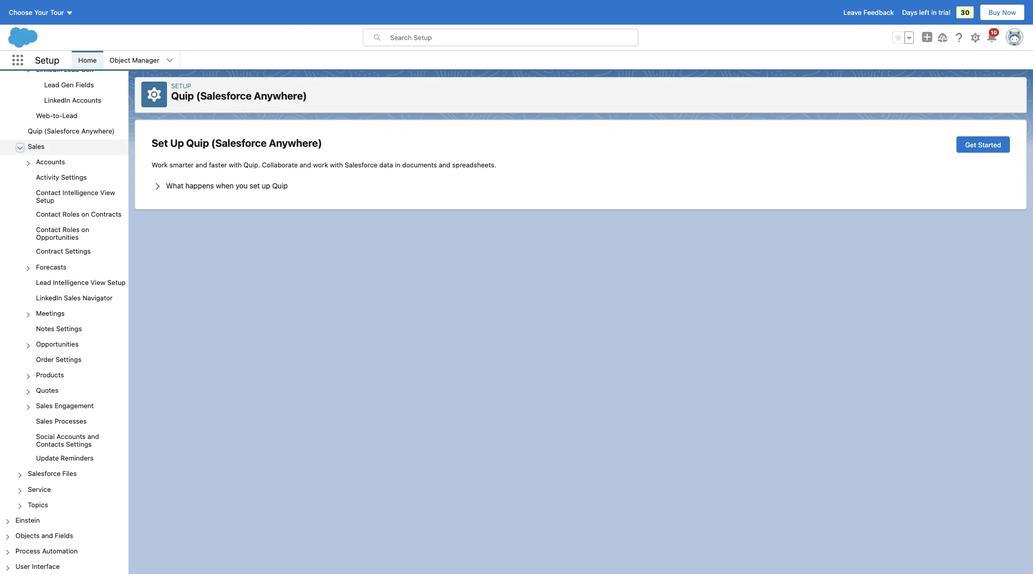 Task type: locate. For each thing, give the bounding box(es) containing it.
group containing accounts
[[0, 155, 129, 467]]

what happens when you set up quip
[[166, 182, 288, 190]]

setup quip (salesforce anywhere)
[[171, 82, 307, 102]]

processes
[[55, 418, 87, 426]]

contact inside contact roles on contracts link
[[36, 211, 61, 218]]

order
[[36, 356, 54, 364]]

settings for contract settings
[[65, 248, 91, 255]]

einstein link
[[15, 517, 40, 526]]

gen
[[81, 65, 93, 73], [61, 81, 74, 88]]

3 contact from the top
[[36, 226, 61, 234]]

view for contact intelligence view setup
[[100, 189, 115, 197]]

0 vertical spatial accounts
[[72, 96, 101, 104]]

2 vertical spatial linkedin
[[36, 294, 62, 302]]

1 with from the left
[[229, 161, 242, 169]]

web-to-lead
[[36, 112, 77, 119]]

accounts down lead gen fields link
[[72, 96, 101, 104]]

sales down lead intelligence view setup link
[[64, 294, 81, 302]]

contact inside contact roles on opportunities
[[36, 226, 61, 234]]

faster
[[209, 161, 227, 169]]

contact roles on opportunities
[[36, 226, 89, 242]]

salesforce left data
[[345, 161, 378, 169]]

intelligence up linkedin sales navigator
[[53, 279, 89, 286]]

1 vertical spatial anywhere)
[[81, 127, 115, 135]]

1 vertical spatial opportunities
[[36, 341, 79, 348]]

linkedin up to-
[[44, 96, 70, 104]]

settings down contact roles on opportunities link
[[65, 248, 91, 255]]

linkedin
[[36, 65, 62, 73], [44, 96, 70, 104], [36, 294, 62, 302]]

contact roles on contracts
[[36, 211, 122, 218]]

0 horizontal spatial gen
[[61, 81, 74, 88]]

quip (salesforce anywhere)
[[28, 127, 115, 135]]

view up navigator
[[91, 279, 106, 286]]

intelligence for contact
[[63, 189, 98, 197]]

and left work
[[300, 161, 311, 169]]

salesforce down update
[[28, 470, 61, 478]]

gen down home
[[81, 65, 93, 73]]

intelligence for lead
[[53, 279, 89, 286]]

sales
[[28, 143, 45, 150], [64, 294, 81, 302], [36, 402, 53, 410], [36, 418, 53, 426]]

in right left
[[932, 8, 937, 16]]

home link
[[72, 51, 103, 69]]

on down contact roles on contracts link
[[81, 226, 89, 234]]

accounts
[[72, 96, 101, 104], [36, 158, 65, 166], [57, 433, 86, 441]]

contact intelligence view setup
[[36, 189, 115, 204]]

1 vertical spatial gen
[[61, 81, 74, 88]]

linkedin up lead gen fields
[[36, 65, 62, 73]]

linkedin lead gen
[[36, 65, 93, 73]]

0 vertical spatial opportunities
[[36, 234, 79, 242]]

lead gen fields link
[[44, 81, 94, 90]]

topics
[[28, 501, 48, 509]]

0 horizontal spatial salesforce
[[28, 470, 61, 478]]

sales up social
[[36, 418, 53, 426]]

contact
[[36, 189, 61, 197], [36, 211, 61, 218], [36, 226, 61, 234]]

linkedin for linkedin sales navigator
[[36, 294, 62, 302]]

feedback
[[864, 8, 894, 16]]

2 vertical spatial anywhere)
[[269, 137, 322, 149]]

contract settings
[[36, 248, 91, 255]]

(salesforce up 'set up quip (salesforce anywhere)'
[[196, 90, 252, 102]]

fields up linkedin accounts
[[76, 81, 94, 88]]

lead up lead gen fields
[[64, 65, 79, 73]]

salesforce
[[345, 161, 378, 169], [28, 470, 61, 478]]

1 vertical spatial in
[[395, 161, 401, 169]]

and
[[196, 161, 207, 169], [300, 161, 311, 169], [439, 161, 451, 169], [88, 433, 99, 441], [41, 532, 53, 540]]

0 horizontal spatial fields
[[55, 532, 73, 540]]

sales up accounts link
[[28, 143, 45, 150]]

1 vertical spatial salesforce
[[28, 470, 61, 478]]

settings
[[61, 174, 87, 181], [65, 248, 91, 255], [56, 325, 82, 333], [56, 356, 81, 364], [66, 441, 92, 449]]

gen down linkedin lead gen "link"
[[61, 81, 74, 88]]

lead inside sales tree item
[[36, 279, 51, 286]]

linkedin inside "link"
[[36, 65, 62, 73]]

process automation
[[15, 548, 78, 555]]

opportunities down notes settings link
[[36, 341, 79, 348]]

Search Setup text field
[[390, 29, 638, 46]]

contact for contact roles on opportunities
[[36, 226, 61, 234]]

with
[[229, 161, 242, 169], [330, 161, 343, 169]]

1 vertical spatial roles
[[63, 226, 80, 234]]

roles down contact roles on contracts link
[[63, 226, 80, 234]]

set
[[250, 182, 260, 190]]

and up reminders
[[88, 433, 99, 441]]

contact up contract
[[36, 226, 61, 234]]

0 horizontal spatial in
[[395, 161, 401, 169]]

linkedin for linkedin lead gen
[[36, 65, 62, 73]]

1 vertical spatial contact
[[36, 211, 61, 218]]

on inside contact roles on opportunities
[[81, 226, 89, 234]]

2 vertical spatial contact
[[36, 226, 61, 234]]

social accounts and contacts settings
[[36, 433, 99, 449]]

lead intelligence view setup
[[36, 279, 126, 286]]

contact down the activity at the left top
[[36, 189, 61, 197]]

with left quip.
[[229, 161, 242, 169]]

1 vertical spatial linkedin
[[44, 96, 70, 104]]

quip inside setup quip (salesforce anywhere)
[[171, 90, 194, 102]]

text default image
[[154, 182, 162, 191]]

lead down forecasts link
[[36, 279, 51, 286]]

leave feedback
[[844, 8, 894, 16]]

0 vertical spatial view
[[100, 189, 115, 197]]

accounts up the activity at the left top
[[36, 158, 65, 166]]

salesforce files link
[[28, 470, 77, 480]]

contact for contact roles on contracts
[[36, 211, 61, 218]]

settings up reminders
[[66, 441, 92, 449]]

opportunities up contract settings
[[36, 234, 79, 242]]

(salesforce down web-to-lead link
[[44, 127, 80, 135]]

group
[[0, 0, 129, 514], [0, 0, 129, 124], [893, 31, 914, 44], [0, 78, 129, 109], [0, 155, 129, 467]]

1 horizontal spatial salesforce
[[345, 161, 378, 169]]

quip (salesforce anywhere) link
[[28, 127, 115, 136]]

quip inside dropdown button
[[272, 182, 288, 190]]

user
[[15, 563, 30, 571]]

0 vertical spatial (salesforce
[[196, 90, 252, 102]]

2 roles from the top
[[63, 226, 80, 234]]

on for opportunities
[[81, 226, 89, 234]]

accounts for social
[[57, 433, 86, 441]]

documents
[[402, 161, 437, 169]]

to-
[[53, 112, 62, 119]]

settings down opportunities link
[[56, 356, 81, 364]]

0 vertical spatial linkedin
[[36, 65, 62, 73]]

accounts for linkedin
[[72, 96, 101, 104]]

linkedin up 'meetings'
[[36, 294, 62, 302]]

spreadsheets.
[[452, 161, 497, 169]]

settings up contact intelligence view setup
[[61, 174, 87, 181]]

1 horizontal spatial fields
[[76, 81, 94, 88]]

0 vertical spatial on
[[81, 211, 89, 218]]

trial
[[939, 8, 951, 16]]

contracts
[[91, 211, 122, 218]]

settings up opportunities link
[[56, 325, 82, 333]]

30
[[961, 8, 970, 16]]

fields up automation
[[55, 532, 73, 540]]

view inside contact intelligence view setup
[[100, 189, 115, 197]]

0 vertical spatial fields
[[76, 81, 94, 88]]

1 roles from the top
[[63, 211, 80, 218]]

fields inside lead gen fields link
[[76, 81, 94, 88]]

accounts inside social accounts and contacts settings
[[57, 433, 86, 441]]

in right data
[[395, 161, 401, 169]]

on down contact intelligence view setup link
[[81, 211, 89, 218]]

interface
[[32, 563, 60, 571]]

get
[[966, 141, 977, 149]]

lead down linkedin accounts link
[[62, 112, 77, 119]]

fields inside objects and fields link
[[55, 532, 73, 540]]

0 vertical spatial roles
[[63, 211, 80, 218]]

2 vertical spatial (salesforce
[[211, 137, 267, 149]]

1 vertical spatial view
[[91, 279, 106, 286]]

home
[[78, 56, 97, 64]]

1 horizontal spatial with
[[330, 161, 343, 169]]

your
[[34, 8, 48, 16]]

0 vertical spatial gen
[[81, 65, 93, 73]]

automation
[[42, 548, 78, 555]]

linkedin sales navigator link
[[36, 294, 113, 303]]

roles inside contact roles on opportunities
[[63, 226, 80, 234]]

on
[[81, 211, 89, 218], [81, 226, 89, 234]]

social
[[36, 433, 55, 441]]

sales tree item
[[0, 140, 129, 467]]

settings inside social accounts and contacts settings
[[66, 441, 92, 449]]

0 vertical spatial contact
[[36, 189, 61, 197]]

linkedin inside sales tree item
[[36, 294, 62, 302]]

0 vertical spatial anywhere)
[[254, 90, 307, 102]]

roles
[[63, 211, 80, 218], [63, 226, 80, 234]]

1 on from the top
[[81, 211, 89, 218]]

intelligence inside contact intelligence view setup
[[63, 189, 98, 197]]

set up quip (salesforce anywhere)
[[152, 137, 322, 149]]

intelligence up contact roles on contracts
[[63, 189, 98, 197]]

quip.
[[244, 161, 260, 169]]

contact inside contact intelligence view setup
[[36, 189, 61, 197]]

roles inside contact roles on contracts link
[[63, 211, 80, 218]]

sales processes
[[36, 418, 87, 426]]

object manager
[[110, 56, 159, 64]]

roles down contact intelligence view setup
[[63, 211, 80, 218]]

navigator
[[83, 294, 113, 302]]

sales down quotes link
[[36, 402, 53, 410]]

1 opportunities from the top
[[36, 234, 79, 242]]

leave
[[844, 8, 862, 16]]

(salesforce up quip.
[[211, 137, 267, 149]]

1 contact from the top
[[36, 189, 61, 197]]

1 vertical spatial fields
[[55, 532, 73, 540]]

gen inside "link"
[[81, 65, 93, 73]]

1 vertical spatial intelligence
[[53, 279, 89, 286]]

view
[[100, 189, 115, 197], [91, 279, 106, 286]]

contact up contact roles on opportunities
[[36, 211, 61, 218]]

2 on from the top
[[81, 226, 89, 234]]

activity settings
[[36, 174, 87, 181]]

notes settings
[[36, 325, 82, 333]]

topics link
[[28, 501, 48, 511]]

setup inside contact intelligence view setup
[[36, 197, 54, 204]]

intelligence inside lead intelligence view setup link
[[53, 279, 89, 286]]

accounts down processes
[[57, 433, 86, 441]]

quip
[[171, 90, 194, 102], [28, 127, 42, 135], [186, 137, 209, 149], [272, 182, 288, 190]]

0 vertical spatial intelligence
[[63, 189, 98, 197]]

with right work
[[330, 161, 343, 169]]

1 horizontal spatial gen
[[81, 65, 93, 73]]

1 vertical spatial on
[[81, 226, 89, 234]]

1 horizontal spatial in
[[932, 8, 937, 16]]

view up "contracts"
[[100, 189, 115, 197]]

opportunities
[[36, 234, 79, 242], [36, 341, 79, 348]]

2 contact from the top
[[36, 211, 61, 218]]

2 vertical spatial accounts
[[57, 433, 86, 441]]

accounts inside the linkedin lead gen tree item
[[72, 96, 101, 104]]

0 horizontal spatial with
[[229, 161, 242, 169]]



Task type: vqa. For each thing, say whether or not it's contained in the screenshot.
Feedback
yes



Task type: describe. For each thing, give the bounding box(es) containing it.
settings for notes settings
[[56, 325, 82, 333]]

0 vertical spatial in
[[932, 8, 937, 16]]

choose your tour button
[[8, 4, 74, 21]]

0 vertical spatial salesforce
[[345, 161, 378, 169]]

and right documents
[[439, 161, 451, 169]]

web-
[[36, 112, 53, 119]]

contact for contact intelligence view setup
[[36, 189, 61, 197]]

buy
[[989, 8, 1001, 16]]

meetings
[[36, 310, 65, 317]]

roles for opportunities
[[63, 226, 80, 234]]

you
[[236, 182, 248, 190]]

contract
[[36, 248, 63, 255]]

view for lead intelligence view setup
[[91, 279, 106, 286]]

update reminders
[[36, 455, 94, 463]]

opportunities inside contact roles on opportunities
[[36, 234, 79, 242]]

engagement
[[55, 402, 94, 410]]

linkedin sales navigator
[[36, 294, 113, 302]]

object
[[110, 56, 130, 64]]

quotes
[[36, 387, 58, 395]]

sales processes link
[[36, 418, 87, 427]]

salesforce inside "link"
[[28, 470, 61, 478]]

(salesforce inside setup quip (salesforce anywhere)
[[196, 90, 252, 102]]

forecasts
[[36, 263, 66, 271]]

products
[[36, 371, 64, 379]]

opportunities link
[[36, 341, 79, 350]]

object manager link
[[103, 51, 166, 69]]

contact roles on opportunities link
[[36, 226, 129, 242]]

salesforce files
[[28, 470, 77, 478]]

and up process automation
[[41, 532, 53, 540]]

work
[[313, 161, 328, 169]]

lead gen fields
[[44, 81, 94, 88]]

lead down linkedin lead gen "link"
[[44, 81, 59, 88]]

2 with from the left
[[330, 161, 343, 169]]

collaborate
[[262, 161, 298, 169]]

order settings
[[36, 356, 81, 364]]

social accounts and contacts settings link
[[36, 433, 129, 449]]

roles for contracts
[[63, 211, 80, 218]]

1 vertical spatial accounts
[[36, 158, 65, 166]]

update
[[36, 455, 59, 463]]

10 button
[[986, 28, 1000, 44]]

activity
[[36, 174, 59, 181]]

sales for sales engagement
[[36, 402, 53, 410]]

activity settings link
[[36, 174, 87, 183]]

happens
[[186, 182, 214, 190]]

leave feedback link
[[844, 8, 894, 16]]

up
[[262, 182, 270, 190]]

1 vertical spatial (salesforce
[[44, 127, 80, 135]]

sales engagement
[[36, 402, 94, 410]]

fields for objects and fields
[[55, 532, 73, 540]]

fields for lead gen fields
[[76, 81, 94, 88]]

get started button
[[957, 137, 1010, 153]]

smarter
[[170, 161, 194, 169]]

get started
[[966, 141, 1002, 149]]

what happens when you set up quip button
[[148, 175, 1027, 197]]

choose your tour
[[9, 8, 64, 16]]

setup inside setup quip (salesforce anywhere)
[[171, 82, 191, 89]]

contract settings link
[[36, 248, 91, 257]]

user interface link
[[15, 563, 60, 572]]

reminders
[[61, 455, 94, 463]]

setup link
[[171, 82, 191, 89]]

accounts link
[[36, 158, 65, 167]]

lead intelligence view setup link
[[36, 279, 126, 288]]

objects
[[15, 532, 40, 540]]

manager
[[132, 56, 159, 64]]

work
[[152, 161, 168, 169]]

sales for sales processes
[[36, 418, 53, 426]]

user interface
[[15, 563, 60, 571]]

contact roles on contracts link
[[36, 211, 122, 220]]

anywhere) inside setup quip (salesforce anywhere)
[[254, 90, 307, 102]]

contact intelligence view setup link
[[36, 189, 129, 204]]

settings for activity settings
[[61, 174, 87, 181]]

einstein
[[15, 517, 40, 524]]

left
[[920, 8, 930, 16]]

choose
[[9, 8, 32, 16]]

objects and fields
[[15, 532, 73, 540]]

and inside social accounts and contacts settings
[[88, 433, 99, 441]]

lead inside "link"
[[64, 65, 79, 73]]

linkedin accounts
[[44, 96, 101, 104]]

quotes link
[[36, 387, 58, 396]]

meetings link
[[36, 310, 65, 319]]

linkedin for linkedin accounts
[[44, 96, 70, 104]]

process automation link
[[15, 548, 78, 557]]

linkedin lead gen tree item
[[0, 62, 129, 109]]

sales for sales link
[[28, 143, 45, 150]]

buy now button
[[980, 4, 1025, 21]]

service
[[28, 486, 51, 494]]

data
[[380, 161, 393, 169]]

and left faster
[[196, 161, 207, 169]]

up
[[170, 137, 184, 149]]

files
[[62, 470, 77, 478]]

started
[[979, 141, 1002, 149]]

service link
[[28, 486, 51, 495]]

web-to-lead link
[[36, 112, 77, 121]]

work smarter and faster with quip. collaborate and work with salesforce data in documents and spreadsheets.
[[152, 161, 497, 169]]

contacts
[[36, 441, 64, 449]]

on for contracts
[[81, 211, 89, 218]]

set
[[152, 137, 168, 149]]

gen inside group
[[61, 81, 74, 88]]

linkedin lead gen link
[[36, 65, 93, 75]]

group containing lead gen fields
[[0, 78, 129, 109]]

objects and fields link
[[15, 532, 73, 542]]

2 opportunities from the top
[[36, 341, 79, 348]]

settings for order settings
[[56, 356, 81, 364]]

when
[[216, 182, 234, 190]]



